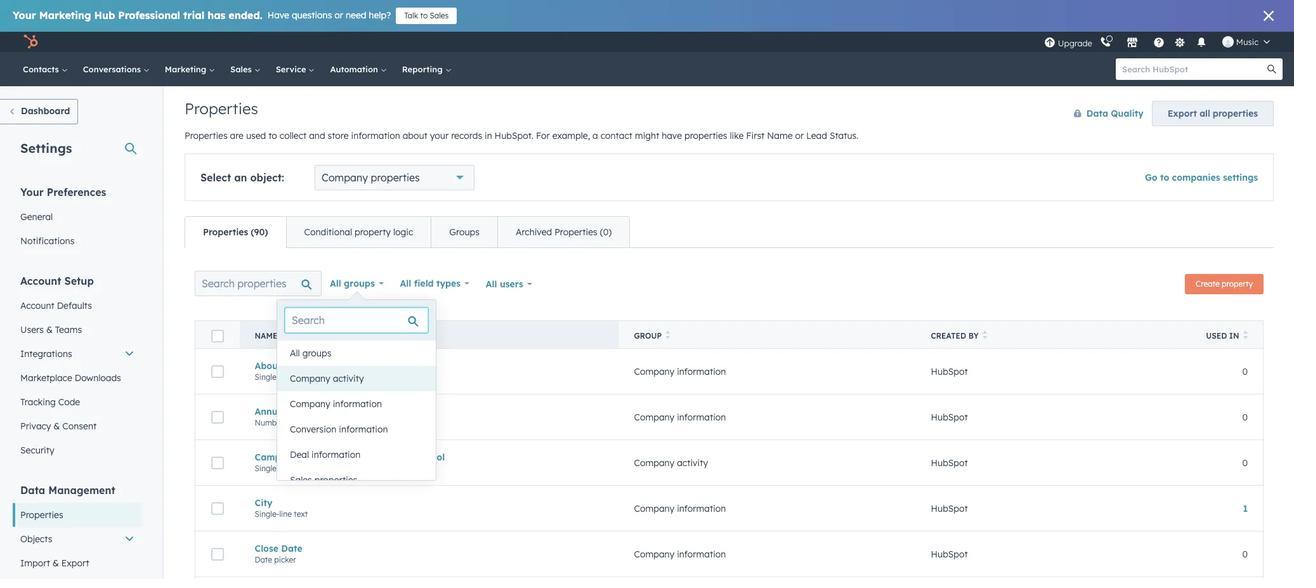 Task type: describe. For each thing, give the bounding box(es) containing it.
number
[[255, 418, 284, 427]]

Search HubSpot search field
[[1116, 58, 1271, 80]]

properties up are
[[185, 99, 258, 118]]

account for account setup
[[20, 275, 61, 287]]

help button
[[1148, 32, 1170, 52]]

account setup element
[[13, 274, 142, 462]]

field
[[414, 278, 434, 289]]

go to companies settings
[[1145, 172, 1258, 183]]

all for all users popup button
[[486, 278, 497, 290]]

press to sort. element for created by
[[982, 331, 987, 341]]

all inside button
[[290, 348, 300, 359]]

has
[[208, 9, 225, 22]]

city single-line text
[[255, 497, 308, 519]]

trial
[[183, 9, 204, 22]]

export all properties
[[1168, 108, 1258, 119]]

hubspot for line
[[931, 366, 968, 377]]

hub
[[94, 9, 115, 22]]

music
[[1236, 37, 1259, 47]]

about us button
[[255, 360, 604, 371]]

company inside popup button
[[322, 171, 368, 184]]

properties (90) link
[[185, 217, 286, 247]]

company information for date
[[634, 548, 726, 560]]

group
[[634, 331, 662, 341]]

settings
[[20, 140, 72, 156]]

close date date picker
[[255, 543, 302, 564]]

properties inside button
[[314, 475, 357, 486]]

data for data quality
[[1086, 108, 1108, 119]]

ascending sort. press to sort descending. image
[[281, 331, 286, 339]]

settings image
[[1174, 37, 1186, 49]]

object:
[[250, 171, 284, 184]]

select
[[200, 171, 231, 184]]

0 vertical spatial marketing
[[39, 9, 91, 22]]

(0)
[[600, 226, 612, 238]]

hubspot image
[[23, 34, 38, 49]]

and
[[309, 130, 325, 141]]

create property
[[1196, 279, 1253, 289]]

press to sort. element for group
[[666, 331, 670, 341]]

1 horizontal spatial company activity
[[634, 457, 708, 468]]

created
[[931, 331, 966, 341]]

calling icon image
[[1100, 37, 1111, 48]]

properties left like
[[684, 130, 727, 141]]

deal
[[290, 449, 309, 461]]

your
[[430, 130, 449, 141]]

tracking
[[20, 396, 56, 408]]

in inside campaign of last booking in meetings tool single-line text
[[373, 451, 381, 463]]

city button
[[255, 497, 604, 508]]

hubspot for picker
[[931, 548, 968, 560]]

automation
[[330, 64, 380, 74]]

types
[[436, 278, 461, 289]]

annual revenue number
[[255, 406, 326, 427]]

notifications
[[20, 235, 74, 247]]

used
[[246, 130, 266, 141]]

export inside "data management" element
[[61, 558, 89, 569]]

company information for single-
[[634, 503, 726, 514]]

privacy & consent link
[[13, 414, 142, 438]]

line inside campaign of last booking in meetings tool single-line text
[[279, 463, 292, 473]]

by
[[968, 331, 979, 341]]

0 vertical spatial sales
[[430, 11, 449, 20]]

property for conditional
[[355, 226, 391, 238]]

sales properties button
[[277, 468, 436, 493]]

about
[[403, 130, 427, 141]]

go
[[1145, 172, 1158, 183]]

company information for us
[[634, 366, 726, 377]]

property for create
[[1222, 279, 1253, 289]]

quality
[[1111, 108, 1144, 119]]

0 horizontal spatial date
[[255, 555, 272, 564]]

marketing link
[[157, 52, 223, 86]]

your marketing hub professional trial has ended. have questions or need help?
[[13, 9, 391, 22]]

export all properties button
[[1152, 101, 1274, 126]]

your for your preferences
[[20, 186, 44, 199]]

users & teams
[[20, 324, 82, 336]]

0 vertical spatial name
[[767, 130, 793, 141]]

marketplaces button
[[1119, 32, 1146, 52]]

export inside button
[[1168, 108, 1197, 119]]

2 hubspot from the top
[[931, 411, 968, 423]]

upgrade
[[1058, 38, 1092, 48]]

conversations
[[83, 64, 143, 74]]

groups inside all groups popup button
[[344, 278, 375, 289]]

1 vertical spatial activity
[[677, 457, 708, 468]]

calling icon button
[[1095, 34, 1116, 50]]

tracking code link
[[13, 390, 142, 414]]

sales for sales "link" at top left
[[230, 64, 254, 74]]

city
[[255, 497, 272, 508]]

properties are used to collect and store information about your records in hubspot. for example, a contact might have properties like first name or lead status.
[[185, 130, 859, 141]]

marketplace downloads link
[[13, 366, 142, 390]]

integrations button
[[13, 342, 142, 366]]

groups inside all groups button
[[302, 348, 331, 359]]

talk to sales
[[404, 11, 449, 20]]

objects
[[20, 534, 52, 545]]

1 vertical spatial to
[[268, 130, 277, 141]]

& for consent
[[53, 421, 60, 432]]

used in
[[1206, 331, 1239, 341]]

all groups inside popup button
[[330, 278, 375, 289]]

your for your marketing hub professional trial has ended. have questions or need help?
[[13, 9, 36, 22]]

text inside about us single-line text
[[294, 372, 308, 382]]

name inside name button
[[255, 331, 277, 341]]

your preferences element
[[13, 185, 142, 253]]

preferences
[[47, 186, 106, 199]]

collect
[[280, 130, 307, 141]]

conversations link
[[75, 52, 157, 86]]

meetings
[[384, 451, 425, 463]]

or inside your marketing hub professional trial has ended. have questions or need help?
[[335, 10, 343, 21]]

have
[[268, 10, 289, 21]]

conditional
[[304, 226, 352, 238]]

objects button
[[13, 527, 142, 551]]

company information for revenue
[[634, 411, 726, 423]]

notifications button
[[1191, 32, 1212, 52]]

data management element
[[13, 483, 142, 579]]

all groups inside button
[[290, 348, 331, 359]]

used
[[1206, 331, 1227, 341]]

annual
[[255, 406, 286, 417]]

properties left (90)
[[203, 226, 248, 238]]

music button
[[1215, 32, 1278, 52]]

of
[[303, 451, 312, 463]]

conversion information
[[290, 424, 388, 435]]

security
[[20, 445, 54, 456]]

users & teams link
[[13, 318, 142, 342]]

company information button
[[277, 391, 436, 417]]

single- inside campaign of last booking in meetings tool single-line text
[[255, 463, 279, 473]]

marketplaces image
[[1127, 37, 1138, 49]]

privacy & consent
[[20, 421, 97, 432]]

greg robinson image
[[1222, 36, 1234, 48]]

properties link
[[13, 503, 142, 527]]

press to sort. image for group
[[666, 331, 670, 339]]

all groups button
[[322, 271, 392, 296]]



Task type: vqa. For each thing, say whether or not it's contained in the screenshot.


Task type: locate. For each thing, give the bounding box(es) containing it.
property
[[355, 226, 391, 238], [1222, 279, 1253, 289]]

1 text from the top
[[294, 372, 308, 382]]

company activity inside company activity button
[[290, 373, 364, 384]]

dashboard
[[21, 105, 70, 117]]

groups
[[449, 226, 480, 238]]

revenue
[[289, 406, 326, 417]]

automation link
[[323, 52, 394, 86]]

text down of
[[294, 463, 308, 473]]

0 horizontal spatial press to sort. element
[[666, 331, 670, 341]]

press to sort. element inside the group 'button'
[[666, 331, 670, 341]]

properties down about
[[371, 171, 420, 184]]

1 vertical spatial in
[[373, 451, 381, 463]]

0 vertical spatial single-
[[255, 372, 279, 382]]

to for go
[[1160, 172, 1169, 183]]

group button
[[619, 321, 916, 349]]

ascending sort. press to sort descending. element
[[281, 331, 286, 341]]

0 vertical spatial date
[[281, 543, 302, 554]]

notifications link
[[13, 229, 142, 253]]

list box
[[277, 341, 436, 493]]

2 horizontal spatial to
[[1160, 172, 1169, 183]]

property right create on the top right of the page
[[1222, 279, 1253, 289]]

1 horizontal spatial to
[[420, 11, 428, 20]]

0 vertical spatial company activity
[[290, 373, 364, 384]]

properties left are
[[185, 130, 227, 141]]

all field types
[[400, 278, 461, 289]]

properties inside "data management" element
[[20, 509, 63, 521]]

press to sort. element right by
[[982, 331, 987, 341]]

press to sort. image
[[666, 331, 670, 339], [1243, 331, 1248, 339]]

2 horizontal spatial press to sort. element
[[1243, 331, 1248, 341]]

all left field
[[400, 278, 411, 289]]

0 for booking
[[1242, 457, 1248, 468]]

0 vertical spatial text
[[294, 372, 308, 382]]

press to sort. element for used in
[[1243, 331, 1248, 341]]

data management
[[20, 484, 115, 497]]

properties (90)
[[203, 226, 268, 238]]

your preferences
[[20, 186, 106, 199]]

0 vertical spatial groups
[[344, 278, 375, 289]]

& for teams
[[46, 324, 53, 336]]

1 horizontal spatial groups
[[344, 278, 375, 289]]

1 vertical spatial all groups
[[290, 348, 331, 359]]

1 horizontal spatial property
[[1222, 279, 1253, 289]]

company information inside 'button'
[[290, 398, 382, 410]]

tab panel
[[185, 247, 1274, 579]]

4 hubspot from the top
[[931, 503, 968, 514]]

status.
[[830, 130, 859, 141]]

text down us
[[294, 372, 308, 382]]

general link
[[13, 205, 142, 229]]

export down objects button
[[61, 558, 89, 569]]

press to sort. image right the in
[[1243, 331, 1248, 339]]

1 vertical spatial &
[[53, 421, 60, 432]]

text down sales properties
[[294, 509, 308, 519]]

store
[[328, 130, 349, 141]]

talk
[[404, 11, 418, 20]]

2 vertical spatial single-
[[255, 509, 279, 519]]

downloads
[[75, 372, 121, 384]]

company information
[[634, 366, 726, 377], [290, 398, 382, 410], [634, 411, 726, 423], [634, 503, 726, 514], [634, 548, 726, 560]]

name left "ascending sort. press to sort descending." element
[[255, 331, 277, 341]]

Search search field
[[195, 271, 322, 296], [285, 308, 428, 333]]

company properties
[[322, 171, 420, 184]]

2 account from the top
[[20, 300, 54, 311]]

tab panel containing all groups
[[185, 247, 1274, 579]]

0 horizontal spatial or
[[335, 10, 343, 21]]

create
[[1196, 279, 1220, 289]]

export
[[1168, 108, 1197, 119], [61, 558, 89, 569]]

3 single- from the top
[[255, 509, 279, 519]]

service
[[276, 64, 309, 74]]

2 single- from the top
[[255, 463, 279, 473]]

all up us
[[290, 348, 300, 359]]

0 vertical spatial activity
[[333, 373, 364, 384]]

data
[[1086, 108, 1108, 119], [20, 484, 45, 497]]

reporting link
[[394, 52, 459, 86]]

2 vertical spatial sales
[[290, 475, 312, 486]]

date down close
[[255, 555, 272, 564]]

information
[[351, 130, 400, 141], [677, 366, 726, 377], [333, 398, 382, 410], [677, 411, 726, 423], [339, 424, 388, 435], [311, 449, 360, 461], [677, 503, 726, 514], [677, 548, 726, 560]]

& right users
[[46, 324, 53, 336]]

3 hubspot from the top
[[931, 457, 968, 468]]

name
[[767, 130, 793, 141], [255, 331, 277, 341]]

search image
[[1267, 65, 1276, 74]]

1 vertical spatial text
[[294, 463, 308, 473]]

2 line from the top
[[279, 463, 292, 473]]

5 hubspot from the top
[[931, 548, 968, 560]]

single- down about
[[255, 372, 279, 382]]

1 press to sort. image from the left
[[666, 331, 670, 339]]

groups up about us single-line text
[[302, 348, 331, 359]]

1 vertical spatial sales
[[230, 64, 254, 74]]

1 vertical spatial account
[[20, 300, 54, 311]]

code
[[58, 396, 80, 408]]

press to sort. element inside created by button
[[982, 331, 987, 341]]

sales
[[430, 11, 449, 20], [230, 64, 254, 74], [290, 475, 312, 486]]

security link
[[13, 438, 142, 462]]

single- down the "city"
[[255, 509, 279, 519]]

integrations
[[20, 348, 72, 360]]

0 horizontal spatial groups
[[302, 348, 331, 359]]

1 horizontal spatial or
[[795, 130, 804, 141]]

or left need
[[335, 10, 343, 21]]

single- down campaign
[[255, 463, 279, 473]]

sales down of
[[290, 475, 312, 486]]

sales for sales properties
[[290, 475, 312, 486]]

1
[[1243, 503, 1248, 515]]

press to sort. image inside used in button
[[1243, 331, 1248, 339]]

press to sort. image right group
[[666, 331, 670, 339]]

conditional property logic link
[[286, 217, 431, 247]]

contacts link
[[15, 52, 75, 86]]

0 vertical spatial your
[[13, 9, 36, 22]]

1 single- from the top
[[255, 372, 279, 382]]

0 horizontal spatial marketing
[[39, 9, 91, 22]]

ended.
[[229, 9, 262, 22]]

press to sort. image
[[982, 331, 987, 339]]

3 text from the top
[[294, 509, 308, 519]]

logic
[[393, 226, 413, 238]]

data quality button
[[1060, 101, 1144, 126]]

2 vertical spatial text
[[294, 509, 308, 519]]

1 vertical spatial data
[[20, 484, 45, 497]]

to for talk
[[420, 11, 428, 20]]

0 vertical spatial in
[[485, 130, 492, 141]]

conversion information button
[[277, 417, 436, 442]]

text inside campaign of last booking in meetings tool single-line text
[[294, 463, 308, 473]]

data inside button
[[1086, 108, 1108, 119]]

text
[[294, 372, 308, 382], [294, 463, 308, 473], [294, 509, 308, 519]]

0 horizontal spatial data
[[20, 484, 45, 497]]

to right talk
[[420, 11, 428, 20]]

press to sort. element right the in
[[1243, 331, 1248, 341]]

0 horizontal spatial sales
[[230, 64, 254, 74]]

3 line from the top
[[279, 509, 292, 519]]

0 horizontal spatial in
[[373, 451, 381, 463]]

tab list
[[185, 216, 630, 248]]

1 horizontal spatial date
[[281, 543, 302, 554]]

& right import on the bottom left of the page
[[53, 558, 59, 569]]

0 vertical spatial account
[[20, 275, 61, 287]]

press to sort. element
[[666, 331, 670, 341], [982, 331, 987, 341], [1243, 331, 1248, 341]]

0 vertical spatial property
[[355, 226, 391, 238]]

hubspot for text
[[931, 503, 968, 514]]

upgrade image
[[1044, 37, 1056, 49]]

1 vertical spatial your
[[20, 186, 44, 199]]

lead
[[806, 130, 827, 141]]

sales left service
[[230, 64, 254, 74]]

1 horizontal spatial data
[[1086, 108, 1108, 119]]

0 vertical spatial all groups
[[330, 278, 375, 289]]

management
[[48, 484, 115, 497]]

deal information
[[290, 449, 360, 461]]

0 horizontal spatial activity
[[333, 373, 364, 384]]

in
[[1229, 331, 1239, 341]]

property left logic
[[355, 226, 391, 238]]

company properties button
[[315, 165, 475, 190]]

0 horizontal spatial company activity
[[290, 373, 364, 384]]

in right booking
[[373, 451, 381, 463]]

1 vertical spatial export
[[61, 558, 89, 569]]

0 horizontal spatial press to sort. image
[[666, 331, 670, 339]]

booking
[[334, 451, 370, 463]]

information inside 'button'
[[333, 398, 382, 410]]

text inside city single-line text
[[294, 509, 308, 519]]

archived properties (0) link
[[497, 217, 629, 247]]

1 0 from the top
[[1242, 366, 1248, 377]]

properties up objects
[[20, 509, 63, 521]]

& for export
[[53, 558, 59, 569]]

activity inside button
[[333, 373, 364, 384]]

0 horizontal spatial export
[[61, 558, 89, 569]]

teams
[[55, 324, 82, 336]]

1 horizontal spatial sales
[[290, 475, 312, 486]]

0 vertical spatial or
[[335, 10, 343, 21]]

1 horizontal spatial in
[[485, 130, 492, 141]]

4 0 from the top
[[1242, 548, 1248, 560]]

close date button
[[255, 543, 604, 554]]

2 horizontal spatial sales
[[430, 11, 449, 20]]

menu
[[1043, 32, 1279, 52]]

your up general
[[20, 186, 44, 199]]

account for account defaults
[[20, 300, 54, 311]]

1 horizontal spatial export
[[1168, 108, 1197, 119]]

campaign of last booking in meetings tool single-line text
[[255, 451, 445, 473]]

data quality
[[1086, 108, 1144, 119]]

sales right talk
[[430, 11, 449, 20]]

1 vertical spatial name
[[255, 331, 277, 341]]

2 text from the top
[[294, 463, 308, 473]]

line down campaign
[[279, 463, 292, 473]]

data down the security
[[20, 484, 45, 497]]

data for data management
[[20, 484, 45, 497]]

0 vertical spatial to
[[420, 11, 428, 20]]

help?
[[369, 10, 391, 21]]

your up hubspot icon
[[13, 9, 36, 22]]

0 vertical spatial line
[[279, 372, 292, 382]]

created by
[[931, 331, 979, 341]]

groups down conditional property logic on the top left
[[344, 278, 375, 289]]

properties inside popup button
[[371, 171, 420, 184]]

2 press to sort. image from the left
[[1243, 331, 1248, 339]]

setup
[[64, 275, 94, 287]]

1 line from the top
[[279, 372, 292, 382]]

0 vertical spatial &
[[46, 324, 53, 336]]

are
[[230, 130, 244, 141]]

search search field down (90)
[[195, 271, 322, 296]]

first
[[746, 130, 765, 141]]

hubspot for booking
[[931, 457, 968, 468]]

press to sort. image inside the group 'button'
[[666, 331, 670, 339]]

all for all groups popup button
[[330, 278, 341, 289]]

groups link
[[431, 217, 497, 247]]

press to sort. image for used in
[[1243, 331, 1248, 339]]

list box containing all groups
[[277, 341, 436, 493]]

3 0 from the top
[[1242, 457, 1248, 468]]

0 horizontal spatial property
[[355, 226, 391, 238]]

1 horizontal spatial activity
[[677, 457, 708, 468]]

line inside about us single-line text
[[279, 372, 292, 382]]

0 vertical spatial data
[[1086, 108, 1108, 119]]

3 press to sort. element from the left
[[1243, 331, 1248, 341]]

properties inside button
[[1213, 108, 1258, 119]]

defaults
[[57, 300, 92, 311]]

contacts
[[23, 64, 61, 74]]

date up 'picker'
[[281, 543, 302, 554]]

1 horizontal spatial press to sort. image
[[1243, 331, 1248, 339]]

press to sort. element inside used in button
[[1243, 331, 1248, 341]]

or left lead
[[795, 130, 804, 141]]

2 vertical spatial &
[[53, 558, 59, 569]]

all groups up us
[[290, 348, 331, 359]]

account up users
[[20, 300, 54, 311]]

1 vertical spatial or
[[795, 130, 804, 141]]

press to sort. element right group
[[666, 331, 670, 341]]

a
[[593, 130, 598, 141]]

settings
[[1223, 172, 1258, 183]]

marketplace
[[20, 372, 72, 384]]

last
[[315, 451, 331, 463]]

all field types button
[[392, 271, 478, 296]]

marketing down trial
[[165, 64, 209, 74]]

to right used
[[268, 130, 277, 141]]

0 vertical spatial export
[[1168, 108, 1197, 119]]

data left the quality
[[1086, 108, 1108, 119]]

2 press to sort. element from the left
[[982, 331, 987, 341]]

tab list containing properties (90)
[[185, 216, 630, 248]]

search search field inside tab panel
[[195, 271, 322, 296]]

1 account from the top
[[20, 275, 61, 287]]

& inside "data management" element
[[53, 558, 59, 569]]

consent
[[62, 421, 97, 432]]

properties down campaign of last booking in meetings tool single-line text
[[314, 475, 357, 486]]

help image
[[1153, 37, 1165, 49]]

property inside tab list
[[355, 226, 391, 238]]

questions
[[292, 10, 332, 21]]

campaign of last booking in meetings tool button
[[255, 451, 604, 463]]

line inside city single-line text
[[279, 509, 292, 519]]

property inside button
[[1222, 279, 1253, 289]]

1 horizontal spatial name
[[767, 130, 793, 141]]

1 vertical spatial company activity
[[634, 457, 708, 468]]

properties left (0)
[[555, 226, 597, 238]]

1 vertical spatial search search field
[[285, 308, 428, 333]]

close image
[[1264, 11, 1274, 21]]

companies
[[1172, 172, 1220, 183]]

us
[[284, 360, 295, 371]]

1 vertical spatial marketing
[[165, 64, 209, 74]]

0 horizontal spatial name
[[255, 331, 277, 341]]

properties right all
[[1213, 108, 1258, 119]]

all groups down conditional property logic link
[[330, 278, 375, 289]]

contact
[[601, 130, 632, 141]]

0 for picker
[[1242, 548, 1248, 560]]

single- inside about us single-line text
[[255, 372, 279, 382]]

& right privacy
[[53, 421, 60, 432]]

menu containing music
[[1043, 32, 1279, 52]]

0 vertical spatial search search field
[[195, 271, 322, 296]]

account up account defaults
[[20, 275, 61, 287]]

created by button
[[916, 321, 1187, 349]]

to inside button
[[420, 11, 428, 20]]

(90)
[[251, 226, 268, 238]]

picker
[[274, 555, 296, 564]]

an
[[234, 171, 247, 184]]

1 horizontal spatial marketing
[[165, 64, 209, 74]]

import
[[20, 558, 50, 569]]

all left users
[[486, 278, 497, 290]]

tool
[[428, 451, 445, 463]]

0 horizontal spatial to
[[268, 130, 277, 141]]

2 vertical spatial to
[[1160, 172, 1169, 183]]

export left all
[[1168, 108, 1197, 119]]

records
[[451, 130, 482, 141]]

notifications image
[[1196, 37, 1207, 49]]

users
[[500, 278, 523, 290]]

2 0 from the top
[[1242, 411, 1248, 423]]

sales inside list box
[[290, 475, 312, 486]]

0 for line
[[1242, 366, 1248, 377]]

2 vertical spatial line
[[279, 509, 292, 519]]

activity
[[333, 373, 364, 384], [677, 457, 708, 468]]

name right first
[[767, 130, 793, 141]]

in right records
[[485, 130, 492, 141]]

privacy
[[20, 421, 51, 432]]

search search field up all groups button
[[285, 308, 428, 333]]

single- inside city single-line text
[[255, 509, 279, 519]]

all for all field types popup button
[[400, 278, 411, 289]]

company inside 'button'
[[290, 398, 330, 410]]

line up close date date picker at the left bottom
[[279, 509, 292, 519]]

name button
[[239, 321, 619, 349]]

1 press to sort. element from the left
[[666, 331, 670, 341]]

1 vertical spatial groups
[[302, 348, 331, 359]]

sales inside "link"
[[230, 64, 254, 74]]

1 vertical spatial date
[[255, 555, 272, 564]]

1 vertical spatial single-
[[255, 463, 279, 473]]

properties
[[1213, 108, 1258, 119], [684, 130, 727, 141], [371, 171, 420, 184], [314, 475, 357, 486]]

conversion
[[290, 424, 336, 435]]

marketing left hub
[[39, 9, 91, 22]]

need
[[346, 10, 366, 21]]

line down us
[[279, 372, 292, 382]]

1 horizontal spatial press to sort. element
[[982, 331, 987, 341]]

1 vertical spatial line
[[279, 463, 292, 473]]

to right go
[[1160, 172, 1169, 183]]

all down the conditional
[[330, 278, 341, 289]]

company inside button
[[290, 373, 330, 384]]

hubspot link
[[15, 34, 48, 49]]

1 vertical spatial property
[[1222, 279, 1253, 289]]

1 hubspot from the top
[[931, 366, 968, 377]]



